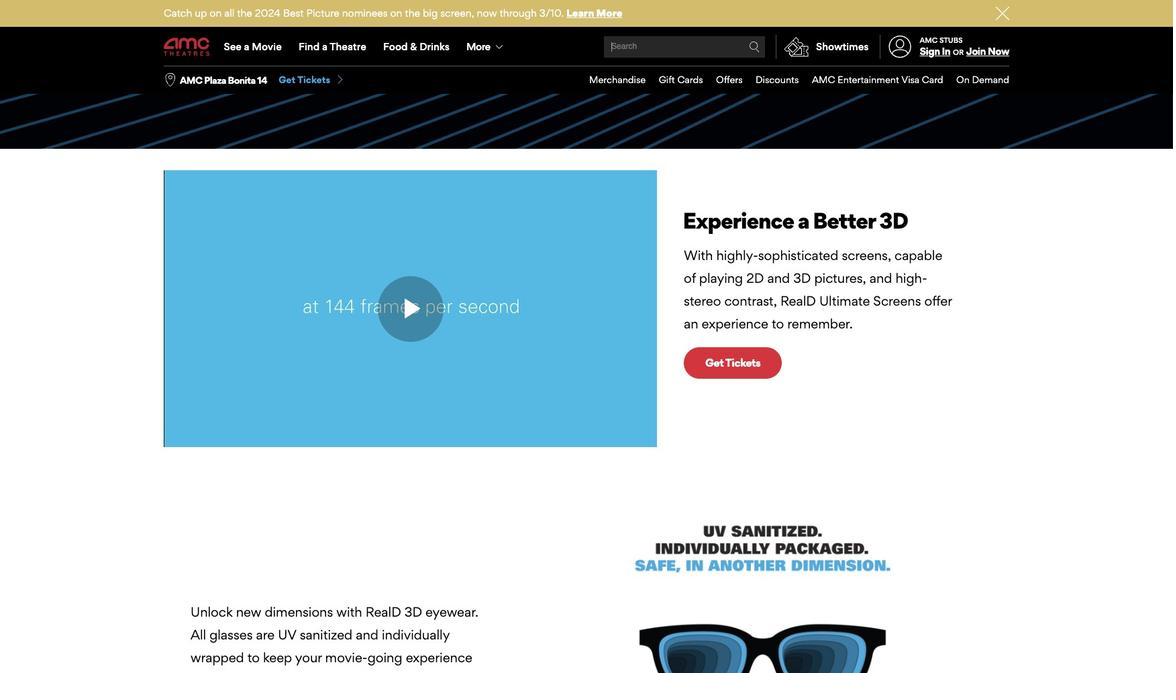 Task type: describe. For each thing, give the bounding box(es) containing it.
plaza
[[204, 74, 226, 86]]

menu containing more
[[164, 28, 1009, 66]]

user profile image
[[881, 36, 919, 58]]

sign in button
[[920, 45, 950, 58]]

ultimate
[[819, 291, 870, 307]]

1 horizontal spatial get tickets link
[[452, 58, 551, 89]]

contrast,
[[724, 291, 777, 307]]

food & drinks
[[383, 40, 450, 53]]

amc entertainment visa card
[[812, 74, 943, 85]]

&
[[410, 40, 417, 53]]

now
[[477, 7, 497, 19]]

high-
[[896, 268, 927, 284]]

14
[[257, 74, 267, 86]]

3/10.
[[539, 7, 564, 19]]

experience for individually
[[406, 648, 472, 664]]

amc stubs sign in or join now
[[920, 35, 1009, 58]]

see a movie link
[[215, 28, 290, 66]]

merchandise
[[589, 74, 646, 85]]

amc plaza bonita 14 button
[[180, 74, 267, 87]]

movie-
[[325, 648, 368, 664]]

on demand link
[[943, 66, 1009, 94]]

safe.
[[252, 671, 280, 674]]

sign
[[920, 45, 940, 58]]

now
[[988, 45, 1009, 58]]

see
[[224, 40, 242, 53]]

and down wrapped
[[226, 671, 249, 674]]

uv sanitized. individually packaged. safe, in another dimension image
[[516, 488, 1009, 674]]

1 on from the left
[[210, 7, 222, 19]]

going
[[368, 648, 402, 664]]

all
[[191, 625, 206, 641]]

movie
[[252, 40, 282, 53]]

card
[[922, 74, 943, 85]]

offers link
[[703, 66, 743, 94]]

screens
[[873, 291, 921, 307]]

clean
[[191, 671, 223, 674]]

and down screens,
[[870, 268, 892, 284]]

showtimes
[[816, 40, 869, 53]]

tickets for get tickets link to the middle
[[494, 67, 529, 80]]

0 horizontal spatial get tickets link
[[279, 74, 345, 86]]

drinks
[[420, 40, 450, 53]]

cookie consent banner dialog
[[0, 638, 1173, 674]]

eyewear.
[[425, 602, 479, 618]]

2024
[[255, 7, 280, 19]]

food & drinks link
[[375, 28, 458, 66]]

amc for bonita
[[180, 74, 202, 86]]

wrapped
[[191, 648, 244, 664]]

2 on from the left
[[390, 7, 402, 19]]

cards
[[677, 74, 703, 85]]

on
[[956, 74, 970, 85]]

learn more link
[[566, 7, 622, 19]]

on demand
[[956, 74, 1009, 85]]

learn
[[566, 7, 594, 19]]

unlock
[[191, 602, 233, 618]]

unlock new dimensions with reald 3d eyewear. all glasses are uv sanitized and individually wrapped to keep your movie-going experience clean and safe.
[[191, 602, 479, 674]]

catch up on all the 2024 best picture nominees on the big screen, now through 3/10. learn more
[[164, 7, 622, 19]]

food
[[383, 40, 408, 53]]

join now button
[[966, 45, 1009, 58]]

bonita
[[228, 74, 255, 86]]

discounts link
[[743, 66, 799, 94]]

amc plaza bonita 14
[[180, 74, 267, 86]]

catch
[[164, 7, 192, 19]]

3d inside the 'unlock new dimensions with reald 3d eyewear. all glasses are uv sanitized and individually wrapped to keep your movie-going experience clean and safe.'
[[405, 602, 422, 618]]

uv
[[278, 625, 296, 641]]

search the AMC website text field
[[609, 42, 749, 52]]

reald inside with highly-sophisticated screens, capable of playing 2d and 3d pictures, and high- stereo contrast, reald ultimate screens offer an experience to remember.
[[780, 291, 816, 307]]

all
[[224, 7, 234, 19]]

reald inside the 'unlock new dimensions with reald 3d eyewear. all glasses are uv sanitized and individually wrapped to keep your movie-going experience clean and safe.'
[[366, 602, 401, 618]]

a for movie
[[244, 40, 249, 53]]

and right "2d"
[[767, 268, 790, 284]]

find a theatre link
[[290, 28, 375, 66]]

screen,
[[440, 7, 474, 19]]

see a movie
[[224, 40, 282, 53]]

showtimes link
[[776, 35, 869, 59]]

better
[[813, 205, 875, 232]]

2 the from the left
[[405, 7, 420, 19]]

gift cards
[[659, 74, 703, 85]]

experience for stereo
[[702, 314, 768, 330]]

gift cards link
[[646, 66, 703, 94]]

join
[[966, 45, 986, 58]]

playing
[[699, 268, 743, 284]]



Task type: locate. For each thing, give the bounding box(es) containing it.
0 vertical spatial more
[[596, 7, 622, 19]]

to inside with highly-sophisticated screens, capable of playing 2d and 3d pictures, and high- stereo contrast, reald ultimate screens offer an experience to remember.
[[772, 314, 784, 330]]

3d
[[879, 205, 908, 232], [793, 268, 811, 284], [405, 602, 422, 618]]

dimensions
[[265, 602, 333, 618]]

find
[[299, 40, 320, 53]]

2 horizontal spatial a
[[798, 205, 809, 232]]

amc entertainment visa card link
[[799, 66, 943, 94]]

0 horizontal spatial get tickets
[[279, 74, 330, 85]]

tickets
[[494, 67, 529, 80], [297, 74, 330, 85], [725, 354, 761, 367]]

1 horizontal spatial a
[[322, 40, 327, 53]]

0 horizontal spatial get
[[279, 74, 295, 85]]

find a theatre
[[299, 40, 366, 53]]

screens,
[[842, 245, 891, 261]]

the left big
[[405, 7, 420, 19]]

sign in or join amc stubs element
[[879, 28, 1009, 66]]

1 vertical spatial 3d
[[793, 268, 811, 284]]

amc inside "amc stubs sign in or join now"
[[920, 35, 938, 45]]

tickets down contrast,
[[725, 354, 761, 367]]

1 vertical spatial to
[[247, 648, 260, 664]]

get down more "button"
[[474, 67, 492, 80]]

menu containing merchandise
[[576, 66, 1009, 94]]

get tickets link
[[452, 58, 551, 89], [279, 74, 345, 86], [684, 345, 782, 376]]

best
[[283, 7, 304, 19]]

amc for visa
[[812, 74, 835, 85]]

of
[[684, 268, 696, 284]]

experience
[[702, 314, 768, 330], [406, 648, 472, 664]]

get tickets link down now
[[452, 58, 551, 89]]

a for better
[[798, 205, 809, 232]]

offer
[[924, 291, 952, 307]]

2 horizontal spatial amc
[[920, 35, 938, 45]]

gift
[[659, 74, 675, 85]]

keep
[[263, 648, 292, 664]]

demand
[[972, 74, 1009, 85]]

picture
[[306, 7, 339, 19]]

individually
[[382, 625, 450, 641]]

with highly-sophisticated screens, capable of playing 2d and 3d pictures, and high- stereo contrast, reald ultimate screens offer an experience to remember.
[[684, 245, 952, 330]]

to inside the 'unlock new dimensions with reald 3d eyewear. all glasses are uv sanitized and individually wrapped to keep your movie-going experience clean and safe.'
[[247, 648, 260, 664]]

1 horizontal spatial on
[[390, 7, 402, 19]]

get tickets for leftmost get tickets link
[[279, 74, 330, 85]]

new
[[236, 602, 261, 618]]

a for theatre
[[322, 40, 327, 53]]

1 vertical spatial more
[[466, 40, 490, 53]]

through
[[500, 7, 537, 19]]

menu down learn on the top of page
[[164, 28, 1009, 66]]

1 horizontal spatial 3d
[[793, 268, 811, 284]]

get tickets down find
[[279, 74, 330, 85]]

experience down contrast,
[[702, 314, 768, 330]]

big
[[423, 7, 438, 19]]

to
[[772, 314, 784, 330], [247, 648, 260, 664]]

and up going
[[356, 625, 378, 641]]

entertainment
[[838, 74, 899, 85]]

get tickets for get tickets link to the right
[[705, 354, 761, 367]]

with
[[684, 245, 713, 261]]

tickets for get tickets link to the right
[[725, 354, 761, 367]]

to up safe.
[[247, 648, 260, 664]]

a inside see a movie link
[[244, 40, 249, 53]]

1 vertical spatial reald
[[366, 602, 401, 618]]

1 horizontal spatial get tickets
[[474, 67, 529, 80]]

more right learn on the top of page
[[596, 7, 622, 19]]

amc logo image
[[164, 38, 211, 56], [164, 38, 211, 56]]

get
[[474, 67, 492, 80], [279, 74, 295, 85], [705, 354, 724, 367]]

to down contrast,
[[772, 314, 784, 330]]

0 horizontal spatial on
[[210, 7, 222, 19]]

2 horizontal spatial 3d
[[879, 205, 908, 232]]

more inside more "button"
[[466, 40, 490, 53]]

2 horizontal spatial tickets
[[725, 354, 761, 367]]

1 horizontal spatial amc
[[812, 74, 835, 85]]

sanitized
[[300, 625, 352, 641]]

get for get tickets link to the middle
[[474, 67, 492, 80]]

amc up sign
[[920, 35, 938, 45]]

0 horizontal spatial amc
[[180, 74, 202, 86]]

theatre
[[330, 40, 366, 53]]

experience inside with highly-sophisticated screens, capable of playing 2d and 3d pictures, and high- stereo contrast, reald ultimate screens offer an experience to remember.
[[702, 314, 768, 330]]

tickets for leftmost get tickets link
[[297, 74, 330, 85]]

stereo
[[684, 291, 721, 307]]

2d
[[746, 268, 764, 284]]

sophisticated
[[758, 245, 838, 261]]

3d down sophisticated
[[793, 268, 811, 284]]

glasses
[[209, 625, 253, 641]]

capable
[[895, 245, 942, 261]]

1 horizontal spatial the
[[405, 7, 420, 19]]

get tickets for get tickets link to the middle
[[474, 67, 529, 80]]

0 horizontal spatial 3d
[[405, 602, 422, 618]]

0 horizontal spatial reald
[[366, 602, 401, 618]]

1 horizontal spatial to
[[772, 314, 784, 330]]

experience
[[683, 205, 794, 232]]

0 vertical spatial menu
[[164, 28, 1009, 66]]

get tickets link down find
[[279, 74, 345, 86]]

0 horizontal spatial experience
[[406, 648, 472, 664]]

2 horizontal spatial get tickets
[[705, 354, 761, 367]]

stubs
[[939, 35, 963, 45]]

menu
[[164, 28, 1009, 66], [576, 66, 1009, 94]]

in
[[942, 45, 950, 58]]

0 vertical spatial reald
[[780, 291, 816, 307]]

0 horizontal spatial tickets
[[297, 74, 330, 85]]

amc left plaza
[[180, 74, 202, 86]]

with
[[336, 602, 362, 618]]

an
[[684, 314, 698, 330]]

0 horizontal spatial the
[[237, 7, 252, 19]]

are
[[256, 625, 275, 641]]

amc down showtimes link in the right top of the page
[[812, 74, 835, 85]]

reald right with
[[366, 602, 401, 618]]

menu down the showtimes "image"
[[576, 66, 1009, 94]]

reald up remember.
[[780, 291, 816, 307]]

get down stereo
[[705, 354, 724, 367]]

nominees
[[342, 7, 388, 19]]

remember.
[[787, 314, 853, 330]]

get tickets link down an
[[684, 345, 782, 376]]

1 horizontal spatial tickets
[[494, 67, 529, 80]]

a right see
[[244, 40, 249, 53]]

more button
[[458, 28, 514, 66]]

get for get tickets link to the right
[[705, 354, 724, 367]]

a inside find a theatre "link"
[[322, 40, 327, 53]]

or
[[953, 48, 964, 57]]

up
[[195, 7, 207, 19]]

and
[[767, 268, 790, 284], [870, 268, 892, 284], [356, 625, 378, 641], [226, 671, 249, 674]]

get right 14
[[279, 74, 295, 85]]

your
[[295, 648, 322, 664]]

experience a better 3d
[[683, 205, 908, 232]]

2 vertical spatial 3d
[[405, 602, 422, 618]]

reald
[[780, 291, 816, 307], [366, 602, 401, 618]]

1 vertical spatial menu
[[576, 66, 1009, 94]]

the
[[237, 7, 252, 19], [405, 7, 420, 19]]

offers
[[716, 74, 743, 85]]

tickets down find
[[297, 74, 330, 85]]

1 horizontal spatial get
[[474, 67, 492, 80]]

a up sophisticated
[[798, 205, 809, 232]]

2 horizontal spatial get tickets link
[[684, 345, 782, 376]]

get tickets
[[474, 67, 529, 80], [279, 74, 330, 85], [705, 354, 761, 367]]

2 horizontal spatial get
[[705, 354, 724, 367]]

0 vertical spatial 3d
[[879, 205, 908, 232]]

1 horizontal spatial reald
[[780, 291, 816, 307]]

the right the all
[[237, 7, 252, 19]]

0 vertical spatial experience
[[702, 314, 768, 330]]

get tickets down contrast,
[[705, 354, 761, 367]]

3d up individually
[[405, 602, 422, 618]]

on left the all
[[210, 7, 222, 19]]

experience down individually
[[406, 648, 472, 664]]

0 horizontal spatial more
[[466, 40, 490, 53]]

1 horizontal spatial more
[[596, 7, 622, 19]]

more
[[596, 7, 622, 19], [466, 40, 490, 53]]

showtimes image
[[776, 35, 816, 59]]

3d inside with highly-sophisticated screens, capable of playing 2d and 3d pictures, and high- stereo contrast, reald ultimate screens offer an experience to remember.
[[793, 268, 811, 284]]

discounts
[[756, 74, 799, 85]]

get for leftmost get tickets link
[[279, 74, 295, 85]]

submit search icon image
[[749, 42, 760, 52]]

1 vertical spatial experience
[[406, 648, 472, 664]]

1 horizontal spatial experience
[[702, 314, 768, 330]]

a right find
[[322, 40, 327, 53]]

visa
[[901, 74, 920, 85]]

1 the from the left
[[237, 7, 252, 19]]

amc
[[920, 35, 938, 45], [812, 74, 835, 85], [180, 74, 202, 86]]

amc for sign
[[920, 35, 938, 45]]

pictures,
[[814, 268, 866, 284]]

highly-
[[716, 245, 758, 261]]

0 horizontal spatial to
[[247, 648, 260, 664]]

tickets down more "button"
[[494, 67, 529, 80]]

merchandise link
[[576, 66, 646, 94]]

on right nominees on the top left of the page
[[390, 7, 402, 19]]

more down now
[[466, 40, 490, 53]]

amc inside button
[[180, 74, 202, 86]]

0 vertical spatial to
[[772, 314, 784, 330]]

3d up capable
[[879, 205, 908, 232]]

0 horizontal spatial a
[[244, 40, 249, 53]]

experience inside the 'unlock new dimensions with reald 3d eyewear. all glasses are uv sanitized and individually wrapped to keep your movie-going experience clean and safe.'
[[406, 648, 472, 664]]

get tickets down more "button"
[[474, 67, 529, 80]]



Task type: vqa. For each thing, say whether or not it's contained in the screenshot.
AMC 34th Street 14
no



